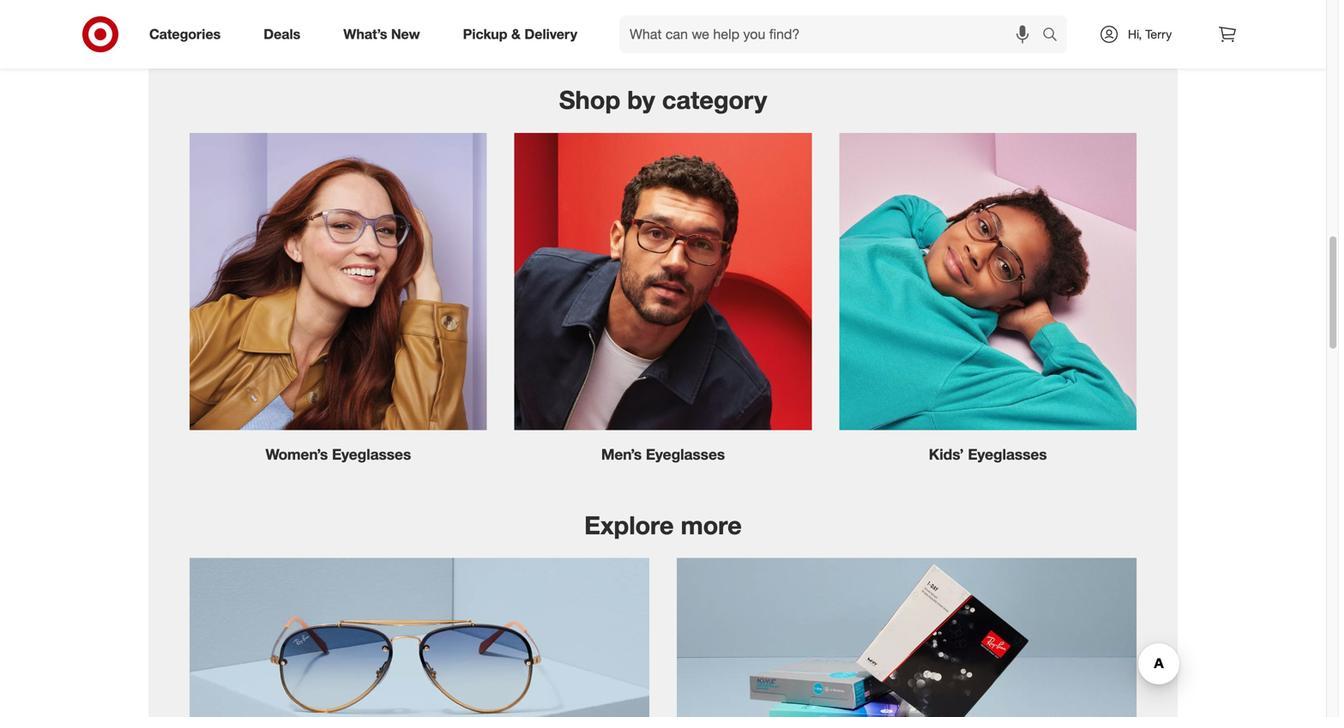 Task type: vqa. For each thing, say whether or not it's contained in the screenshot.
the Essentials
no



Task type: describe. For each thing, give the bounding box(es) containing it.
optometry.
[[806, 25, 865, 40]]

lease
[[701, 43, 729, 58]]

kids' eyeglasses
[[929, 445, 1047, 463]]

what's new
[[343, 26, 420, 43]]

1 vertical spatial of
[[792, 25, 803, 40]]

hi, terry
[[1128, 27, 1172, 42]]

not
[[564, 25, 582, 40]]

0 vertical spatial available
[[462, 8, 509, 23]]

most
[[852, 8, 879, 23]]

does
[[534, 25, 561, 40]]

1 vertical spatial available
[[473, 43, 519, 58]]

categories
[[149, 26, 221, 43]]

*eye
[[396, 8, 420, 23]]

men's
[[601, 445, 642, 463]]

states.
[[882, 8, 918, 23]]

more
[[681, 510, 742, 540]]

who
[[675, 43, 698, 58]]

shop by category
[[559, 85, 767, 115]]

women's eyeglasses link
[[176, 119, 501, 465]]

inside
[[769, 43, 801, 58]]

employ
[[704, 25, 743, 40]]

explore more
[[584, 510, 742, 540]]

0 vertical spatial target
[[761, 8, 794, 23]]

exams
[[423, 8, 459, 23]]

provide
[[585, 25, 625, 40]]

shop
[[559, 85, 620, 115]]

eye
[[869, 25, 888, 40]]

2 exams from the left
[[892, 25, 927, 40]]

in
[[839, 8, 849, 23]]

by inside *eye exams available by independent doctors of optometry next to target optical in most states. in california, target optical does not provide eye exams or employ doctors of optometry. eye exams available from self-employed doctors who lease space inside of target.
[[512, 8, 525, 23]]

pickup
[[463, 26, 508, 43]]

explore
[[584, 510, 674, 540]]

new
[[391, 26, 420, 43]]

women's eyeglasses
[[265, 445, 411, 463]]

pickup & delivery
[[463, 26, 577, 43]]

1 horizontal spatial by
[[627, 85, 655, 115]]

kids'
[[929, 445, 964, 463]]

employed
[[574, 43, 627, 58]]

women's
[[265, 445, 328, 463]]

1 vertical spatial doctors
[[746, 25, 789, 40]]

0 horizontal spatial target
[[457, 25, 489, 40]]

pickup & delivery link
[[448, 15, 599, 53]]

deals
[[264, 26, 300, 43]]



Task type: locate. For each thing, give the bounding box(es) containing it.
0 vertical spatial of
[[646, 8, 657, 23]]

delivery
[[525, 26, 577, 43]]

1 exams from the left
[[651, 25, 686, 40]]

self-
[[551, 43, 574, 58]]

1 horizontal spatial target
[[761, 8, 794, 23]]

of up inside
[[792, 25, 803, 40]]

3 eyeglasses from the left
[[968, 445, 1047, 463]]

exams up doctors
[[651, 25, 686, 40]]

0 vertical spatial optical
[[798, 8, 836, 23]]

optometry
[[660, 8, 718, 23]]

target right to
[[761, 8, 794, 23]]

of up "eye" at top left
[[646, 8, 657, 23]]

terry
[[1145, 27, 1172, 42]]

&
[[511, 26, 521, 43]]

2 vertical spatial of
[[804, 43, 814, 58]]

1 vertical spatial optical
[[493, 25, 531, 40]]

exams
[[651, 25, 686, 40], [892, 25, 927, 40]]

2 horizontal spatial of
[[804, 43, 814, 58]]

1 eyeglasses from the left
[[332, 445, 411, 463]]

search button
[[1035, 15, 1076, 57]]

next
[[721, 8, 744, 23]]

What can we help you find? suggestions appear below search field
[[619, 15, 1047, 53]]

kids' eyeglasses link
[[826, 119, 1150, 465]]

men's eyeglasses
[[601, 445, 725, 463]]

1 horizontal spatial of
[[792, 25, 803, 40]]

eyeglasses right women's
[[332, 445, 411, 463]]

0 horizontal spatial eyeglasses
[[332, 445, 411, 463]]

0 horizontal spatial exams
[[651, 25, 686, 40]]

eyeglasses right kids'
[[968, 445, 1047, 463]]

or
[[689, 25, 700, 40]]

what's new link
[[329, 15, 442, 53]]

1 horizontal spatial optical
[[798, 8, 836, 23]]

california,
[[399, 25, 453, 40]]

of
[[646, 8, 657, 23], [792, 25, 803, 40], [804, 43, 814, 58]]

what's
[[343, 26, 387, 43]]

target
[[761, 8, 794, 23], [457, 25, 489, 40]]

by down doctors
[[627, 85, 655, 115]]

1 horizontal spatial eyeglasses
[[646, 445, 725, 463]]

search
[[1035, 28, 1076, 44]]

by
[[512, 8, 525, 23], [627, 85, 655, 115]]

target.
[[818, 43, 853, 58]]

0 horizontal spatial optical
[[493, 25, 531, 40]]

eyeglasses
[[332, 445, 411, 463], [646, 445, 725, 463], [968, 445, 1047, 463]]

*eye exams available by independent doctors of optometry next to target optical in most states. in california, target optical does not provide eye exams or employ doctors of optometry. eye exams available from self-employed doctors who lease space inside of target.
[[396, 8, 931, 58]]

0 horizontal spatial of
[[646, 8, 657, 23]]

target down exams
[[457, 25, 489, 40]]

0 vertical spatial doctors
[[600, 8, 643, 23]]

category
[[662, 85, 767, 115]]

by up pickup & delivery
[[512, 8, 525, 23]]

eye
[[628, 25, 647, 40]]

of right inside
[[804, 43, 814, 58]]

available down pickup
[[473, 43, 519, 58]]

men's eyeglasses link
[[501, 119, 826, 465]]

optical
[[798, 8, 836, 23], [493, 25, 531, 40]]

doctors down to
[[746, 25, 789, 40]]

eyeglasses for kids' eyeglasses
[[968, 445, 1047, 463]]

2 horizontal spatial eyeglasses
[[968, 445, 1047, 463]]

2 eyeglasses from the left
[[646, 445, 725, 463]]

0 horizontal spatial by
[[512, 8, 525, 23]]

1 horizontal spatial doctors
[[746, 25, 789, 40]]

eyeglasses for men's eyeglasses
[[646, 445, 725, 463]]

in
[[921, 8, 931, 23]]

space
[[733, 43, 765, 58]]

1 vertical spatial by
[[627, 85, 655, 115]]

categories link
[[135, 15, 242, 53]]

eyeglasses right men's
[[646, 445, 725, 463]]

1 vertical spatial target
[[457, 25, 489, 40]]

1 horizontal spatial exams
[[892, 25, 927, 40]]

optical up optometry.
[[798, 8, 836, 23]]

doctors
[[600, 8, 643, 23], [746, 25, 789, 40]]

hi,
[[1128, 27, 1142, 42]]

from
[[523, 43, 547, 58]]

exams down states.
[[892, 25, 927, 40]]

available up pickup
[[462, 8, 509, 23]]

available
[[462, 8, 509, 23], [473, 43, 519, 58]]

eyeglasses for women's eyeglasses
[[332, 445, 411, 463]]

0 horizontal spatial doctors
[[600, 8, 643, 23]]

doctors up "eye" at top left
[[600, 8, 643, 23]]

to
[[748, 8, 758, 23]]

0 vertical spatial by
[[512, 8, 525, 23]]

doctors
[[631, 43, 672, 58]]

optical up from
[[493, 25, 531, 40]]

deals link
[[249, 15, 322, 53]]

independent
[[529, 8, 597, 23]]



